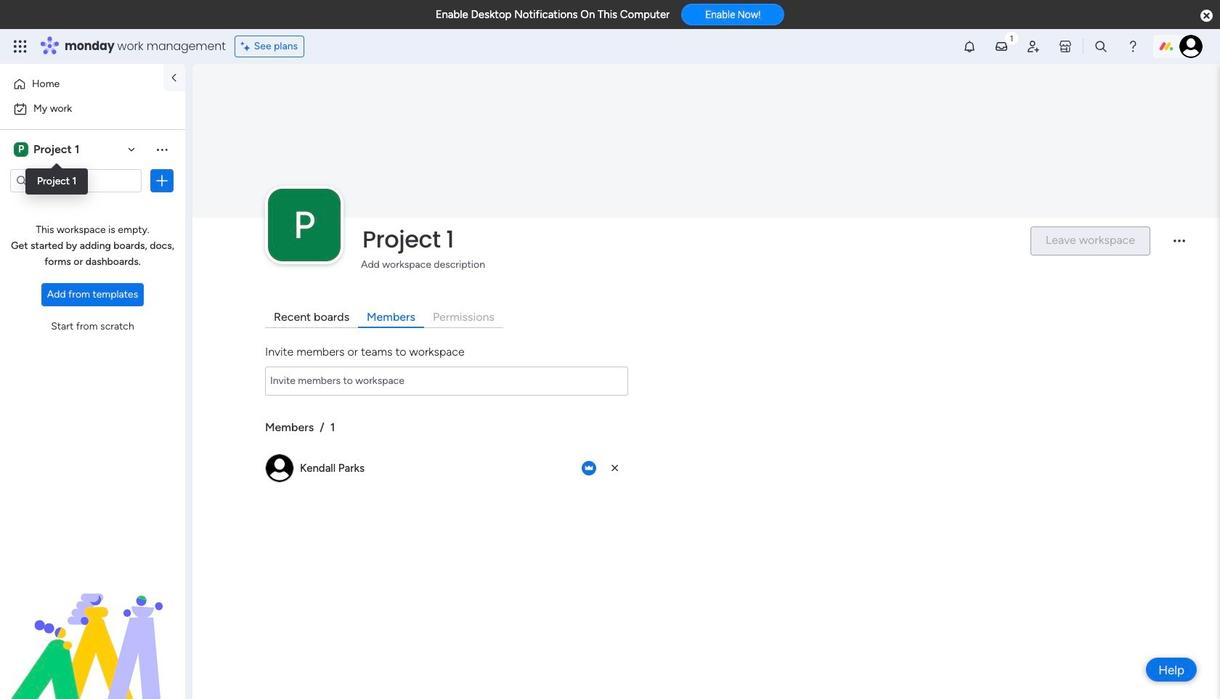 Task type: locate. For each thing, give the bounding box(es) containing it.
1 vertical spatial option
[[9, 97, 177, 121]]

option
[[9, 73, 155, 96], [9, 97, 177, 121]]

None field
[[359, 224, 1019, 255]]

monday marketplace image
[[1059, 39, 1073, 54]]

0 vertical spatial option
[[9, 73, 155, 96]]

kendall parks image
[[1180, 35, 1203, 58]]

2 option from the top
[[9, 97, 177, 121]]

workspace image
[[14, 142, 28, 158], [268, 189, 341, 261]]

0 horizontal spatial workspace image
[[14, 142, 28, 158]]

option down select product icon
[[9, 73, 155, 96]]

1 horizontal spatial workspace image
[[268, 189, 341, 261]]

option up workspace selection element
[[9, 97, 177, 121]]

search everything image
[[1094, 39, 1109, 54]]

help image
[[1126, 39, 1141, 54]]

workspace selection element
[[14, 141, 82, 158]]

lottie animation element
[[0, 553, 185, 700]]

1 option from the top
[[9, 73, 155, 96]]

1 image
[[1006, 30, 1019, 46]]

None text field
[[265, 367, 629, 396]]

options image
[[155, 174, 169, 188]]



Task type: vqa. For each thing, say whether or not it's contained in the screenshot.
the top 'option'
yes



Task type: describe. For each thing, give the bounding box(es) containing it.
select product image
[[13, 39, 28, 54]]

dapulse close image
[[1201, 9, 1213, 23]]

v2 ellipsis image
[[1174, 240, 1186, 252]]

see plans image
[[241, 39, 254, 54]]

notifications image
[[963, 39, 977, 54]]

invite members image
[[1027, 39, 1041, 54]]

1 vertical spatial workspace image
[[268, 189, 341, 261]]

new crown image
[[582, 461, 597, 476]]

Invite members to workspace text field
[[265, 367, 629, 396]]

update feed image
[[995, 39, 1009, 54]]

Search in workspace field
[[31, 173, 121, 189]]

0 vertical spatial workspace image
[[14, 142, 28, 158]]

lottie animation image
[[0, 553, 185, 700]]

workspace options image
[[155, 142, 169, 157]]



